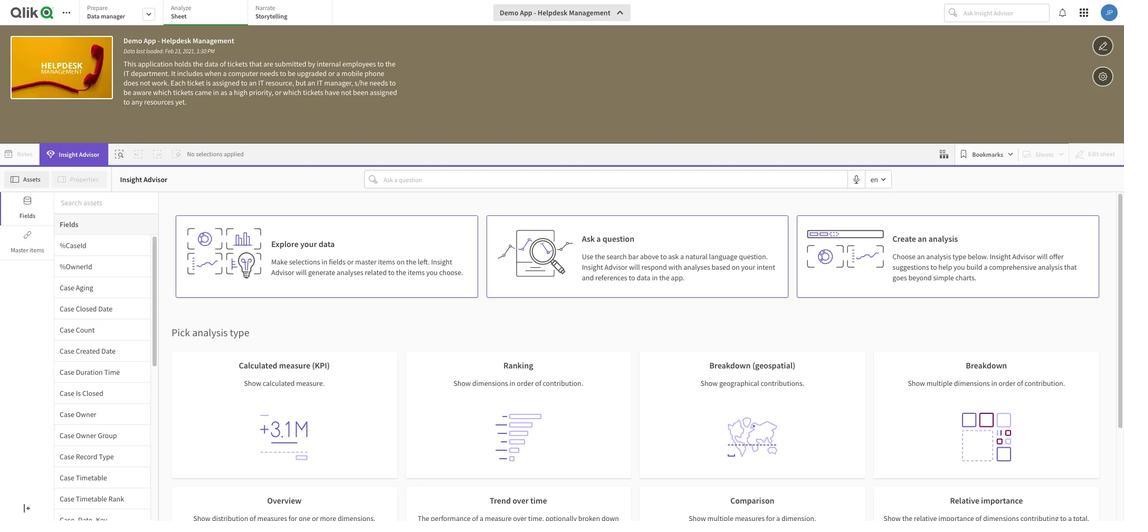 Task type: locate. For each thing, give the bounding box(es) containing it.
1 vertical spatial selections
[[289, 257, 320, 267]]

0 horizontal spatial insight advisor
[[59, 150, 100, 158]]

items up size
[[30, 246, 44, 254]]

menu
[[54, 235, 158, 521]]

data down pm
[[205, 59, 218, 69]]

1 horizontal spatial your
[[742, 262, 756, 272]]

came
[[195, 88, 212, 97]]

above
[[640, 252, 659, 261]]

0 horizontal spatial you
[[426, 268, 438, 277]]

vs
[[52, 248, 60, 259]]

1 vertical spatial insight advisor
[[120, 174, 168, 184]]

create
[[893, 233, 916, 244]]

2 horizontal spatial will
[[1037, 252, 1048, 261]]

bar
[[629, 252, 639, 261]]

2 vertical spatial items
[[408, 268, 425, 277]]

narrate
[[256, 4, 275, 12]]

fields up %caseid
[[60, 220, 78, 229]]

case for case duration time
[[60, 367, 74, 377]]

11 case from the top
[[60, 494, 74, 503]]

2 horizontal spatial or
[[347, 257, 354, 267]]

case timetable rank
[[60, 494, 124, 503]]

demo inside button
[[500, 8, 519, 17]]

- inside demo app - helpdesk management data last loaded: feb 23, 2021, 1:30 pm this application holds the data of tickets that are submitted by internal employees to the it department. it includes when a computer needs to be upgraded or a mobile phone does not work. each ticket is assigned to an it resource, but an it manager, s/he needs to be aware which tickets came in as a high priority, or which tickets have not been assigned to any resources yet.
[[158, 36, 160, 45]]

it left resource,
[[258, 78, 264, 88]]

1 horizontal spatial breakdown
[[966, 360, 1007, 371]]

(geospatial)
[[753, 360, 796, 371]]

1 which from the left
[[153, 88, 172, 97]]

data down prepare
[[87, 12, 100, 20]]

0 vertical spatial data
[[205, 59, 218, 69]]

2 contribution. from the left
[[1025, 379, 1065, 388]]

analyze sheet
[[171, 4, 191, 20]]

app
[[520, 8, 533, 17], [144, 36, 156, 45]]

manager,
[[324, 78, 353, 88]]

owner for case owner group
[[76, 431, 96, 440]]

0 vertical spatial -
[[534, 8, 536, 17]]

master
[[355, 257, 377, 267]]

owner up case owner group
[[76, 409, 96, 419]]

3 case from the top
[[60, 325, 74, 334]]

priority inside low priority cases 203
[[896, 187, 949, 208]]

1 horizontal spatial be
[[288, 69, 296, 78]]

data up fields
[[319, 239, 335, 249]]

Ask Insight Advisor text field
[[962, 4, 1050, 21]]

an up suggestions
[[917, 252, 925, 261]]

open cases vs duration * bubble size represents number of high priority open cases
[[5, 248, 210, 270]]

or up the have
[[328, 69, 335, 78]]

tab list
[[79, 0, 336, 26]]

2 horizontal spatial items
[[408, 268, 425, 277]]

the right the related
[[396, 268, 406, 277]]

submitted
[[275, 59, 306, 69]]

date for case closed date
[[98, 304, 113, 313]]

0 vertical spatial timetable
[[76, 473, 107, 482]]

toolbar
[[0, 0, 1125, 144]]

type down the over
[[99, 452, 114, 461]]

will left offer
[[1037, 252, 1048, 261]]

medium
[[479, 187, 536, 208]]

type inside choose an analysis type below. insight advisor will offer suggestions to help you build a comprehensive analysis that goes beyond simple charts.
[[953, 252, 967, 261]]

case count
[[60, 325, 95, 334]]

case is closed button
[[54, 388, 150, 398]]

1 order from the left
[[517, 379, 534, 388]]

case record type button
[[54, 452, 150, 461]]

choose.
[[439, 268, 463, 277]]

items up the related
[[378, 257, 395, 267]]

1 horizontal spatial -
[[534, 8, 536, 17]]

1 vertical spatial -
[[158, 36, 160, 45]]

4 show from the left
[[908, 379, 925, 388]]

in inside "make selections in fields or master items on the left. insight advisor will generate analyses related to the items you choose."
[[322, 257, 328, 267]]

helpdesk inside button
[[538, 8, 568, 17]]

analyses inside use the search bar above to ask a natural language question. insight advisor will respond with analyses based on your intent and references to data in the app.
[[684, 262, 710, 272]]

0 vertical spatial type
[[557, 248, 574, 259]]

is
[[206, 78, 211, 88]]

closed right is
[[82, 388, 103, 398]]

advisor inside "make selections in fields or master items on the left. insight advisor will generate analyses related to the items you choose."
[[271, 268, 294, 277]]

1 horizontal spatial helpdesk
[[538, 8, 568, 17]]

dimensions down ranking
[[472, 379, 508, 388]]

priority inside the high priority cases 72
[[157, 187, 210, 208]]

measure.
[[296, 379, 325, 388]]

you down left.
[[426, 268, 438, 277]]

needs up the priority,
[[260, 69, 278, 78]]

analyses down natural on the right
[[684, 262, 710, 272]]

0 horizontal spatial on
[[397, 257, 405, 267]]

an inside choose an analysis type below. insight advisor will offer suggestions to help you build a comprehensive analysis that goes beyond simple charts.
[[917, 252, 925, 261]]

case for case timetable rank
[[60, 494, 74, 503]]

0 horizontal spatial or
[[275, 88, 282, 97]]

1 breakdown from the left
[[710, 360, 751, 371]]

which
[[153, 88, 172, 97], [283, 88, 302, 97]]

are
[[263, 59, 273, 69]]

1 case from the top
[[60, 283, 74, 292]]

to inside choose an analysis type below. insight advisor will offer suggestions to help you build a comprehensive analysis that goes beyond simple charts.
[[931, 262, 937, 272]]

fields button
[[0, 192, 54, 225], [1, 192, 54, 225], [54, 214, 158, 235]]

1 vertical spatial that
[[1065, 262, 1077, 272]]

needs right s/he
[[370, 78, 388, 88]]

case up case is closed
[[60, 367, 74, 377]]

an left resource,
[[249, 78, 257, 88]]

priority for 203
[[896, 187, 949, 208]]

cases inside "medium priority cases 142"
[[595, 187, 638, 208]]

advisor up comprehensive
[[1013, 252, 1036, 261]]

1 vertical spatial by
[[515, 248, 524, 259]]

1 vertical spatial high
[[127, 259, 142, 270]]

1 timetable from the top
[[76, 473, 107, 482]]

advisor down make
[[271, 268, 294, 277]]

open
[[5, 248, 26, 259], [468, 248, 489, 259], [5, 433, 26, 444]]

management
[[569, 8, 611, 17], [193, 36, 234, 45]]

0 horizontal spatial needs
[[260, 69, 278, 78]]

insight up "and"
[[582, 262, 603, 272]]

0 horizontal spatial type
[[230, 326, 250, 339]]

tab list containing prepare
[[79, 0, 336, 26]]

your down question.
[[742, 262, 756, 272]]

priority inside "medium priority cases 142"
[[539, 187, 592, 208]]

helpdesk for demo app - helpdesk management data last loaded: feb 23, 2021, 1:30 pm this application holds the data of tickets that are submitted by internal employees to the it department. it includes when a computer needs to be upgraded or a mobile phone does not work. each ticket is assigned to an it resource, but an it manager, s/he needs to be aware which tickets came in as a high priority, or which tickets have not been assigned to any resources yet.
[[161, 36, 191, 45]]

cases inside low priority cases 203
[[952, 187, 995, 208]]

1 owner from the top
[[76, 409, 96, 419]]

2 master items button from the left
[[1, 226, 54, 260]]

1 horizontal spatial will
[[629, 262, 640, 272]]

2 show from the left
[[454, 379, 471, 388]]

advisor down search
[[605, 262, 628, 272]]

case aging button
[[54, 283, 150, 292]]

0 vertical spatial date
[[98, 304, 113, 313]]

priority down the no
[[157, 187, 210, 208]]

case down the case record type
[[60, 473, 74, 482]]

a
[[223, 69, 227, 78], [336, 69, 340, 78], [229, 88, 233, 97], [597, 233, 601, 244], [680, 252, 684, 261], [984, 262, 988, 272]]

group
[[98, 431, 117, 440]]

2 timetable from the top
[[76, 494, 107, 503]]

size
[[36, 259, 49, 270]]

owner for case owner
[[76, 409, 96, 419]]

ask
[[582, 233, 595, 244]]

high priority cases 72
[[120, 187, 255, 244]]

a left mobile
[[336, 69, 340, 78]]

insight up comprehensive
[[990, 252, 1011, 261]]

1 vertical spatial demo
[[124, 36, 142, 45]]

1 show from the left
[[244, 379, 261, 388]]

will left generate on the bottom of page
[[296, 268, 307, 277]]

not right the have
[[341, 88, 352, 97]]

pm
[[207, 48, 215, 55]]

demo inside demo app - helpdesk management data last loaded: feb 23, 2021, 1:30 pm this application holds the data of tickets that are submitted by internal employees to the it department. it includes when a computer needs to be upgraded or a mobile phone does not work. each ticket is assigned to an it resource, but an it manager, s/he needs to be aware which tickets came in as a high priority, or which tickets have not been assigned to any resources yet.
[[124, 36, 142, 45]]

1 vertical spatial app
[[144, 36, 156, 45]]

data down respond
[[637, 273, 651, 282]]

1 horizontal spatial insight advisor
[[120, 174, 168, 184]]

1 horizontal spatial which
[[283, 88, 302, 97]]

2 breakdown from the left
[[966, 360, 1007, 371]]

- inside button
[[534, 8, 536, 17]]

in inside use the search bar above to ask a natural language question. insight advisor will respond with analyses based on your intent and references to data in the app.
[[652, 273, 658, 282]]

analyses down fields
[[337, 268, 364, 277]]

case for case created date
[[60, 346, 74, 356]]

a right build
[[984, 262, 988, 272]]

closed up count
[[76, 304, 97, 313]]

timetable for case timetable
[[76, 473, 107, 482]]

on left left.
[[397, 257, 405, 267]]

closed
[[76, 304, 97, 313], [82, 388, 103, 398]]

duration inside open cases vs duration * bubble size represents number of high priority open cases
[[62, 248, 96, 259]]

case created date
[[60, 346, 116, 356]]

in
[[213, 88, 219, 97], [322, 257, 328, 267], [652, 273, 658, 282], [510, 379, 516, 388], [992, 379, 998, 388]]

1 horizontal spatial type
[[953, 252, 967, 261]]

1 vertical spatial owner
[[76, 431, 96, 440]]

priority for 142
[[539, 187, 592, 208]]

breakdown
[[710, 360, 751, 371], [966, 360, 1007, 371]]

assigned right is
[[212, 78, 240, 88]]

items down left.
[[408, 268, 425, 277]]

case left created
[[60, 346, 74, 356]]

or right the priority,
[[275, 88, 282, 97]]

high
[[120, 187, 154, 208]]

an
[[249, 78, 257, 88], [308, 78, 315, 88], [918, 233, 927, 244], [917, 252, 925, 261]]

relative
[[950, 495, 980, 506]]

- for demo app - helpdesk management
[[534, 8, 536, 17]]

0 vertical spatial high
[[234, 88, 248, 97]]

0 vertical spatial owner
[[76, 409, 96, 419]]

a right as
[[229, 88, 233, 97]]

analyses
[[684, 262, 710, 272], [337, 268, 364, 277]]

9 case from the top
[[60, 452, 74, 461]]

1 horizontal spatial on
[[732, 262, 740, 272]]

2 order from the left
[[999, 379, 1016, 388]]

1 horizontal spatial that
[[1065, 262, 1077, 272]]

1 vertical spatial helpdesk
[[161, 36, 191, 45]]

data inside demo app - helpdesk management data last loaded: feb 23, 2021, 1:30 pm this application holds the data of tickets that are submitted by internal employees to the it department. it includes when a computer needs to be upgraded or a mobile phone does not work. each ticket is assigned to an it resource, but an it manager, s/he needs to be aware which tickets came in as a high priority, or which tickets have not been assigned to any resources yet.
[[124, 48, 135, 55]]

1 horizontal spatial order
[[999, 379, 1016, 388]]

2 owner from the top
[[76, 431, 96, 440]]

1 horizontal spatial items
[[378, 257, 395, 267]]

1 vertical spatial date
[[101, 346, 116, 356]]

smart search image
[[115, 150, 124, 158]]

open for open & resolved cases over time
[[5, 433, 26, 444]]

app inside demo app - helpdesk management data last loaded: feb 23, 2021, 1:30 pm this application holds the data of tickets that are submitted by internal employees to the it department. it includes when a computer needs to be upgraded or a mobile phone does not work. each ticket is assigned to an it resource, but an it manager, s/he needs to be aware which tickets came in as a high priority, or which tickets have not been assigned to any resources yet.
[[144, 36, 156, 45]]

be left any
[[124, 88, 131, 97]]

4 case from the top
[[60, 346, 74, 356]]

0 horizontal spatial by
[[308, 59, 315, 69]]

suggestions
[[893, 262, 929, 272]]

show multiple dimensions in order of contribution.
[[908, 379, 1065, 388]]

priority up create an analysis at the right top of the page
[[896, 187, 949, 208]]

overview
[[267, 495, 302, 506]]

case owner button
[[54, 409, 150, 419]]

to left help
[[931, 262, 937, 272]]

tickets right when at left top
[[227, 59, 248, 69]]

priority up 'ask' on the top right of page
[[539, 187, 592, 208]]

1 horizontal spatial contribution.
[[1025, 379, 1065, 388]]

advisor
[[79, 150, 100, 158], [144, 174, 168, 184], [1013, 252, 1036, 261], [605, 262, 628, 272], [271, 268, 294, 277]]

1 horizontal spatial needs
[[370, 78, 388, 88]]

0 horizontal spatial data
[[205, 59, 218, 69]]

over
[[96, 433, 115, 444]]

helpdesk
[[538, 8, 568, 17], [161, 36, 191, 45]]

1 vertical spatial data
[[124, 48, 135, 55]]

the left the app.
[[660, 273, 670, 282]]

case timetable
[[60, 473, 107, 482]]

0 vertical spatial that
[[249, 59, 262, 69]]

ask a question
[[582, 233, 635, 244]]

0 horizontal spatial type
[[99, 452, 114, 461]]

0 vertical spatial app
[[520, 8, 533, 17]]

date right created
[[101, 346, 116, 356]]

you inside choose an analysis type below. insight advisor will offer suggestions to help you build a comprehensive analysis that goes beyond simple charts.
[[954, 262, 965, 272]]

case left aging
[[60, 283, 74, 292]]

tickets left "came"
[[173, 88, 193, 97]]

5 case from the top
[[60, 367, 74, 377]]

0 vertical spatial by
[[308, 59, 315, 69]]

a right ask
[[680, 252, 684, 261]]

case left is
[[60, 388, 74, 398]]

7 case from the top
[[60, 409, 74, 419]]

which down upgraded
[[283, 88, 302, 97]]

0 vertical spatial type
[[953, 252, 967, 261]]

geographical
[[720, 379, 760, 388]]

0 horizontal spatial data
[[87, 12, 100, 20]]

1 horizontal spatial type
[[557, 248, 574, 259]]

0 vertical spatial or
[[328, 69, 335, 78]]

insight up choose. on the bottom left
[[431, 257, 452, 267]]

case down "case aging"
[[60, 304, 74, 313]]

1 vertical spatial items
[[378, 257, 395, 267]]

or right fields
[[347, 257, 354, 267]]

insight advisor up the high
[[120, 174, 168, 184]]

create an analysis
[[893, 233, 958, 244]]

type left below.
[[953, 252, 967, 261]]

the right use
[[595, 252, 605, 261]]

low priority cases 203
[[863, 187, 995, 244]]

0 vertical spatial helpdesk
[[538, 8, 568, 17]]

insight advisor
[[59, 150, 100, 158], [120, 174, 168, 184]]

type up calculated
[[230, 326, 250, 339]]

1 horizontal spatial dimensions
[[954, 379, 990, 388]]

0 vertical spatial time
[[104, 367, 120, 377]]

2 horizontal spatial it
[[317, 78, 323, 88]]

app inside button
[[520, 8, 533, 17]]

to left any
[[124, 97, 130, 107]]

analyses inside "make selections in fields or master items on the left. insight advisor will generate analyses related to the items you choose."
[[337, 268, 364, 277]]

high
[[234, 88, 248, 97], [127, 259, 142, 270]]

0 vertical spatial management
[[569, 8, 611, 17]]

8 case from the top
[[60, 431, 74, 440]]

open inside open cases vs duration * bubble size represents number of high priority open cases
[[5, 248, 26, 259]]

it left the department.
[[124, 69, 129, 78]]

1 horizontal spatial data
[[124, 48, 135, 55]]

high right as
[[234, 88, 248, 97]]

on right based
[[732, 262, 740, 272]]

duration down created
[[76, 367, 103, 377]]

1 horizontal spatial tickets
[[227, 59, 248, 69]]

contribution.
[[543, 379, 583, 388], [1025, 379, 1065, 388]]

insight left smart search icon
[[59, 150, 78, 158]]

respond
[[642, 262, 667, 272]]

duration up %ownerid
[[62, 248, 96, 259]]

build
[[967, 262, 983, 272]]

analysis
[[929, 233, 958, 244], [927, 252, 952, 261], [1038, 262, 1063, 272], [192, 326, 228, 339]]

timetable up case timetable rank at bottom left
[[76, 473, 107, 482]]

show calculated measure.
[[244, 379, 325, 388]]

insight inside use the search bar above to ask a natural language question. insight advisor will respond with analyses based on your intent and references to data in the app.
[[582, 262, 603, 272]]

selections
[[196, 150, 223, 158], [289, 257, 320, 267]]

23,
[[175, 48, 182, 55]]

count
[[76, 325, 95, 334]]

case down open & resolved cases over time
[[60, 452, 74, 461]]

data left the last
[[124, 48, 135, 55]]

dimensions right multiple
[[954, 379, 990, 388]]

will down the bar
[[629, 262, 640, 272]]

time down case created date button
[[104, 367, 120, 377]]

0 horizontal spatial management
[[193, 36, 234, 45]]

fields
[[19, 212, 36, 220], [60, 220, 78, 229]]

case owner group
[[60, 431, 117, 440]]

0 horizontal spatial -
[[158, 36, 160, 45]]

1 vertical spatial or
[[275, 88, 282, 97]]

142
[[534, 208, 582, 244]]

0 horizontal spatial app
[[144, 36, 156, 45]]

priority
[[157, 187, 210, 208], [539, 187, 592, 208], [896, 187, 949, 208], [526, 248, 555, 259]]

james peterson image
[[1101, 4, 1118, 21]]

1 horizontal spatial high
[[234, 88, 248, 97]]

helpdesk inside demo app - helpdesk management data last loaded: feb 23, 2021, 1:30 pm this application holds the data of tickets that are submitted by internal employees to the it department. it includes when a computer needs to be upgraded or a mobile phone does not work. each ticket is assigned to an it resource, but an it manager, s/he needs to be aware which tickets came in as a high priority, or which tickets have not been assigned to any resources yet.
[[161, 36, 191, 45]]

assigned down phone
[[370, 88, 397, 97]]

management inside demo app - helpdesk management data last loaded: feb 23, 2021, 1:30 pm this application holds the data of tickets that are submitted by internal employees to the it department. it includes when a computer needs to be upgraded or a mobile phone does not work. each ticket is assigned to an it resource, but an it manager, s/he needs to be aware which tickets came in as a high priority, or which tickets have not been assigned to any resources yet.
[[193, 36, 234, 45]]

2 vertical spatial or
[[347, 257, 354, 267]]

timetable down case timetable
[[76, 494, 107, 503]]

2 dimensions from the left
[[954, 379, 990, 388]]

case
[[60, 283, 74, 292], [60, 304, 74, 313], [60, 325, 74, 334], [60, 346, 74, 356], [60, 367, 74, 377], [60, 388, 74, 398], [60, 409, 74, 419], [60, 431, 74, 440], [60, 452, 74, 461], [60, 473, 74, 482], [60, 494, 74, 503]]

application
[[0, 0, 1125, 521]]

2 vertical spatial data
[[637, 273, 651, 282]]

selections inside "make selections in fields or master items on the left. insight advisor will generate analyses related to the items you choose."
[[289, 257, 320, 267]]

app options image
[[1099, 70, 1108, 83]]

to left the priority,
[[241, 78, 248, 88]]

1 horizontal spatial selections
[[289, 257, 320, 267]]

helpdesk for demo app - helpdesk management
[[538, 8, 568, 17]]

time
[[531, 495, 547, 506]]

0 horizontal spatial items
[[30, 246, 44, 254]]

yet.
[[175, 97, 187, 107]]

app for demo app - helpdesk management
[[520, 8, 533, 17]]

priority
[[144, 259, 169, 270]]

to right the related
[[388, 268, 395, 277]]

0 horizontal spatial your
[[300, 239, 317, 249]]

3 show from the left
[[701, 379, 718, 388]]

0 horizontal spatial helpdesk
[[161, 36, 191, 45]]

%caseid
[[60, 240, 87, 250]]

applied
[[224, 150, 244, 158]]

a inside choose an analysis type below. insight advisor will offer suggestions to help you build a comprehensive analysis that goes beyond simple charts.
[[984, 262, 988, 272]]

date down the case aging button
[[98, 304, 113, 313]]

fields up master items
[[19, 212, 36, 220]]

tickets
[[227, 59, 248, 69], [173, 88, 193, 97], [303, 88, 323, 97]]

1 horizontal spatial app
[[520, 8, 533, 17]]

0 horizontal spatial high
[[127, 259, 142, 270]]

management for demo app - helpdesk management data last loaded: feb 23, 2021, 1:30 pm this application holds the data of tickets that are submitted by internal employees to the it department. it includes when a computer needs to be upgraded or a mobile phone does not work. each ticket is assigned to an it resource, but an it manager, s/he needs to be aware which tickets came in as a high priority, or which tickets have not been assigned to any resources yet.
[[193, 36, 234, 45]]

6 case from the top
[[60, 388, 74, 398]]

2 case from the top
[[60, 304, 74, 313]]

insight advisor left smart search icon
[[59, 150, 100, 158]]

ticket
[[187, 78, 205, 88]]

on
[[397, 257, 405, 267], [732, 262, 740, 272]]

menu containing %caseid
[[54, 235, 158, 521]]

0 vertical spatial demo
[[500, 8, 519, 17]]

simple
[[934, 273, 954, 282]]

or inside "make selections in fields or master items on the left. insight advisor will generate analyses related to the items you choose."
[[347, 257, 354, 267]]

0 vertical spatial selections
[[196, 150, 223, 158]]

0 horizontal spatial contribution.
[[543, 379, 583, 388]]

1 vertical spatial management
[[193, 36, 234, 45]]

0 horizontal spatial order
[[517, 379, 534, 388]]

selections right the no
[[196, 150, 223, 158]]

0 horizontal spatial analyses
[[337, 268, 364, 277]]

data inside use the search bar above to ask a natural language question. insight advisor will respond with analyses based on your intent and references to data in the app.
[[637, 273, 651, 282]]

insight inside choose an analysis type below. insight advisor will offer suggestions to help you build a comprehensive analysis that goes beyond simple charts.
[[990, 252, 1011, 261]]

breakdown up show multiple dimensions in order of contribution. at the right of page
[[966, 360, 1007, 371]]

high left priority
[[127, 259, 142, 270]]

which right 'aware'
[[153, 88, 172, 97]]

app for demo app - helpdesk management data last loaded: feb 23, 2021, 1:30 pm this application holds the data of tickets that are submitted by internal employees to the it department. it includes when a computer needs to be upgraded or a mobile phone does not work. each ticket is assigned to an it resource, but an it manager, s/he needs to be aware which tickets came in as a high priority, or which tickets have not been assigned to any resources yet.
[[144, 36, 156, 45]]

0 horizontal spatial dimensions
[[472, 379, 508, 388]]

case up open & resolved cases over time
[[60, 409, 74, 419]]

be left but
[[288, 69, 296, 78]]

10 case from the top
[[60, 473, 74, 482]]

- for demo app - helpdesk management data last loaded: feb 23, 2021, 1:30 pm this application holds the data of tickets that are submitted by internal employees to the it department. it includes when a computer needs to be upgraded or a mobile phone does not work. each ticket is assigned to an it resource, but an it manager, s/he needs to be aware which tickets came in as a high priority, or which tickets have not been assigned to any resources yet.
[[158, 36, 160, 45]]

case for case is closed
[[60, 388, 74, 398]]

an right create
[[918, 233, 927, 244]]

your right explore
[[300, 239, 317, 249]]

based
[[712, 262, 731, 272]]

management inside button
[[569, 8, 611, 17]]



Task type: describe. For each thing, give the bounding box(es) containing it.
Ask a question text field
[[382, 171, 848, 188]]

to right are
[[280, 69, 286, 78]]

edit image
[[1099, 40, 1108, 52]]

0 horizontal spatial not
[[140, 78, 150, 88]]

bookmarks
[[973, 150, 1004, 158]]

will inside use the search bar above to ask a natural language question. insight advisor will respond with analyses based on your intent and references to data in the app.
[[629, 262, 640, 272]]

trend
[[490, 495, 511, 506]]

%ownerid button
[[54, 262, 150, 271]]

case for case record type
[[60, 452, 74, 461]]

the down 1:30
[[193, 59, 203, 69]]

calculated
[[263, 379, 295, 388]]

menu inside application
[[54, 235, 158, 521]]

demo for demo app - helpdesk management data last loaded: feb 23, 2021, 1:30 pm this application holds the data of tickets that are submitted by internal employees to the it department. it includes when a computer needs to be upgraded or a mobile phone does not work. each ticket is assigned to an it resource, but an it manager, s/he needs to be aware which tickets came in as a high priority, or which tickets have not been assigned to any resources yet.
[[124, 36, 142, 45]]

case closed date
[[60, 304, 113, 313]]

in inside demo app - helpdesk management data last loaded: feb 23, 2021, 1:30 pm this application holds the data of tickets that are submitted by internal employees to the it department. it includes when a computer needs to be upgraded or a mobile phone does not work. each ticket is assigned to an it resource, but an it manager, s/he needs to be aware which tickets came in as a high priority, or which tickets have not been assigned to any resources yet.
[[213, 88, 219, 97]]

this
[[124, 59, 136, 69]]

0 horizontal spatial fields
[[19, 212, 36, 220]]

case for case owner
[[60, 409, 74, 419]]

(kpi)
[[312, 360, 330, 371]]

toolbar containing demo app - helpdesk management
[[0, 0, 1125, 144]]

1 master items button from the left
[[0, 226, 54, 260]]

0 vertical spatial be
[[288, 69, 296, 78]]

contributions.
[[761, 379, 805, 388]]

to right references
[[629, 273, 635, 282]]

date for case created date
[[101, 346, 116, 356]]

resolved
[[35, 433, 70, 444]]

0 vertical spatial items
[[30, 246, 44, 254]]

question
[[603, 233, 635, 244]]

1 dimensions from the left
[[472, 379, 508, 388]]

prepare
[[87, 4, 108, 12]]

ranking
[[504, 360, 533, 371]]

management for demo app - helpdesk management
[[569, 8, 611, 17]]

department.
[[131, 69, 170, 78]]

0 vertical spatial your
[[300, 239, 317, 249]]

explore your data
[[271, 239, 335, 249]]

by inside demo app - helpdesk management data last loaded: feb 23, 2021, 1:30 pm this application holds the data of tickets that are submitted by internal employees to the it department. it includes when a computer needs to be upgraded or a mobile phone does not work. each ticket is assigned to an it resource, but an it manager, s/he needs to be aware which tickets came in as a high priority, or which tickets have not been assigned to any resources yet.
[[308, 59, 315, 69]]

open for open cases vs duration * bubble size represents number of high priority open cases
[[5, 248, 26, 259]]

1 vertical spatial closed
[[82, 388, 103, 398]]

of inside open cases vs duration * bubble size represents number of high priority open cases
[[118, 259, 125, 270]]

that inside demo app - helpdesk management data last loaded: feb 23, 2021, 1:30 pm this application holds the data of tickets that are submitted by internal employees to the it department. it includes when a computer needs to be upgraded or a mobile phone does not work. each ticket is assigned to an it resource, but an it manager, s/he needs to be aware which tickets came in as a high priority, or which tickets have not been assigned to any resources yet.
[[249, 59, 262, 69]]

to right phone
[[390, 78, 396, 88]]

help
[[939, 262, 953, 272]]

show geographical contributions.
[[701, 379, 805, 388]]

1:30
[[197, 48, 206, 55]]

1 vertical spatial duration
[[76, 367, 103, 377]]

1 horizontal spatial not
[[341, 88, 352, 97]]

each
[[171, 78, 186, 88]]

on inside "make selections in fields or master items on the left. insight advisor will generate analyses related to the items you choose."
[[397, 257, 405, 267]]

selections tool image
[[940, 150, 949, 158]]

master items
[[11, 246, 44, 254]]

bookmarks button
[[958, 146, 1016, 163]]

calculated
[[239, 360, 277, 371]]

cases inside the high priority cases 72
[[213, 187, 255, 208]]

pick
[[172, 326, 190, 339]]

priority for 72
[[157, 187, 210, 208]]

ask
[[669, 252, 679, 261]]

2 horizontal spatial tickets
[[303, 88, 323, 97]]

show for ranking
[[454, 379, 471, 388]]

data inside demo app - helpdesk management data last loaded: feb 23, 2021, 1:30 pm this application holds the data of tickets that are submitted by internal employees to the it department. it includes when a computer needs to be upgraded or a mobile phone does not work. each ticket is assigned to an it resource, but an it manager, s/he needs to be aware which tickets came in as a high priority, or which tickets have not been assigned to any resources yet.
[[205, 59, 218, 69]]

advisor up the high
[[144, 174, 168, 184]]

relative importance button
[[874, 487, 1100, 521]]

1 vertical spatial type
[[99, 452, 114, 461]]

insight inside dropdown button
[[59, 150, 78, 158]]

master
[[11, 246, 28, 254]]

generate
[[308, 268, 335, 277]]

on inside use the search bar above to ask a natural language question. insight advisor will respond with analyses based on your intent and references to data in the app.
[[732, 262, 740, 272]]

en button
[[866, 171, 892, 188]]

72
[[172, 208, 204, 244]]

charts.
[[956, 273, 977, 282]]

upgraded
[[297, 69, 327, 78]]

priority down 142
[[526, 248, 555, 259]]

employees
[[342, 59, 376, 69]]

intent
[[757, 262, 776, 272]]

application containing 72
[[0, 0, 1125, 521]]

analyze
[[171, 4, 191, 12]]

high inside open cases vs duration * bubble size represents number of high priority open cases
[[127, 259, 142, 270]]

beyond
[[909, 273, 932, 282]]

cases
[[190, 259, 210, 270]]

case for case owner group
[[60, 431, 74, 440]]

overview button
[[172, 487, 397, 521]]

low
[[863, 187, 893, 208]]

manager
[[101, 12, 125, 20]]

2 which from the left
[[283, 88, 302, 97]]

insight advisor inside dropdown button
[[59, 150, 100, 158]]

the right phone
[[385, 59, 396, 69]]

a right 'ask' on the top right of page
[[597, 233, 601, 244]]

1 vertical spatial be
[[124, 88, 131, 97]]

natural
[[686, 252, 708, 261]]

the left left.
[[406, 257, 416, 267]]

case count button
[[54, 325, 150, 334]]

to inside "make selections in fields or master items on the left. insight advisor will generate analyses related to the items you choose."
[[388, 268, 395, 277]]

will inside choose an analysis type below. insight advisor will offer suggestions to help you build a comprehensive analysis that goes beyond simple charts.
[[1037, 252, 1048, 261]]

insight advisor button
[[39, 143, 108, 165]]

case timetable rank button
[[54, 494, 150, 503]]

open for open cases by priority type
[[468, 248, 489, 259]]

demo for demo app - helpdesk management
[[500, 8, 519, 17]]

data inside prepare data manager
[[87, 12, 100, 20]]

importance
[[981, 495, 1023, 506]]

case for case timetable
[[60, 473, 74, 482]]

comparison
[[731, 495, 775, 506]]

cases inside open cases vs duration * bubble size represents number of high priority open cases
[[28, 248, 50, 259]]

2021,
[[183, 48, 196, 55]]

you inside "make selections in fields or master items on the left. insight advisor will generate analyses related to the items you choose."
[[426, 268, 438, 277]]

%caseid button
[[54, 240, 150, 250]]

will inside "make selections in fields or master items on the left. insight advisor will generate analyses related to the items you choose."
[[296, 268, 307, 277]]

case for case closed date
[[60, 304, 74, 313]]

aging
[[76, 283, 93, 292]]

your inside use the search bar above to ask a natural language question. insight advisor will respond with analyses based on your intent and references to data in the app.
[[742, 262, 756, 272]]

1 vertical spatial data
[[319, 239, 335, 249]]

to left ask
[[661, 252, 667, 261]]

advisor inside choose an analysis type below. insight advisor will offer suggestions to help you build a comprehensive analysis that goes beyond simple charts.
[[1013, 252, 1036, 261]]

0 horizontal spatial assigned
[[212, 78, 240, 88]]

to right 'employees'
[[378, 59, 384, 69]]

breakdown for breakdown (geospatial)
[[710, 360, 751, 371]]

breakdown (geospatial)
[[710, 360, 796, 371]]

storytelling
[[256, 12, 287, 20]]

demo app - helpdesk management button
[[494, 4, 631, 21]]

last
[[136, 48, 145, 55]]

trend over time button
[[406, 487, 631, 521]]

holds
[[174, 59, 191, 69]]

case owner
[[60, 409, 96, 419]]

computer
[[228, 69, 258, 78]]

rank
[[109, 494, 124, 503]]

an right but
[[308, 78, 315, 88]]

1 vertical spatial type
[[230, 326, 250, 339]]

0 horizontal spatial it
[[124, 69, 129, 78]]

case for case count
[[60, 325, 74, 334]]

1 horizontal spatial assigned
[[370, 88, 397, 97]]

0 horizontal spatial tickets
[[173, 88, 193, 97]]

sheet
[[171, 12, 187, 20]]

1 horizontal spatial it
[[258, 78, 264, 88]]

case for case aging
[[60, 283, 74, 292]]

a inside use the search bar above to ask a natural language question. insight advisor will respond with analyses based on your intent and references to data in the app.
[[680, 252, 684, 261]]

insight up the high
[[120, 174, 142, 184]]

*
[[5, 259, 9, 270]]

related
[[365, 268, 387, 277]]

of inside demo app - helpdesk management data last loaded: feb 23, 2021, 1:30 pm this application holds the data of tickets that are submitted by internal employees to the it department. it includes when a computer needs to be upgraded or a mobile phone does not work. each ticket is assigned to an it resource, but an it manager, s/he needs to be aware which tickets came in as a high priority, or which tickets have not been assigned to any resources yet.
[[220, 59, 226, 69]]

1 horizontal spatial by
[[515, 248, 524, 259]]

show for breakdown (geospatial)
[[701, 379, 718, 388]]

demo app - helpdesk management data last loaded: feb 23, 2021, 1:30 pm this application holds the data of tickets that are submitted by internal employees to the it department. it includes when a computer needs to be upgraded or a mobile phone does not work. each ticket is assigned to an it resource, but an it manager, s/he needs to be aware which tickets came in as a high priority, or which tickets have not been assigned to any resources yet.
[[124, 36, 399, 107]]

selections for no
[[196, 150, 223, 158]]

1 horizontal spatial fields
[[60, 220, 78, 229]]

1 contribution. from the left
[[543, 379, 583, 388]]

show for breakdown
[[908, 379, 925, 388]]

that inside choose an analysis type below. insight advisor will offer suggestions to help you build a comprehensive analysis that goes beyond simple charts.
[[1065, 262, 1077, 272]]

1 horizontal spatial or
[[328, 69, 335, 78]]

includes
[[177, 69, 203, 78]]

as
[[221, 88, 227, 97]]

medium priority cases 142
[[479, 187, 638, 244]]

show for calculated measure (kpi)
[[244, 379, 261, 388]]

choose an analysis type below. insight advisor will offer suggestions to help you build a comprehensive analysis that goes beyond simple charts.
[[893, 252, 1077, 282]]

phone
[[365, 69, 385, 78]]

with
[[669, 262, 682, 272]]

have
[[325, 88, 340, 97]]

show dimensions in order of contribution.
[[454, 379, 583, 388]]

but
[[296, 78, 306, 88]]

0 vertical spatial closed
[[76, 304, 97, 313]]

1 vertical spatial time
[[116, 433, 135, 444]]

advisor inside 'insight advisor' dropdown button
[[79, 150, 100, 158]]

no selections applied
[[187, 150, 244, 158]]

timetable for case timetable rank
[[76, 494, 107, 503]]

%ownerid
[[60, 262, 92, 271]]

is
[[76, 388, 81, 398]]

loaded:
[[146, 48, 164, 55]]

a right when at left top
[[223, 69, 227, 78]]

advisor inside use the search bar above to ask a natural language question. insight advisor will respond with analyses based on your intent and references to data in the app.
[[605, 262, 628, 272]]

high inside demo app - helpdesk management data last loaded: feb 23, 2021, 1:30 pm this application holds the data of tickets that are submitted by internal employees to the it department. it includes when a computer needs to be upgraded or a mobile phone does not work. each ticket is assigned to an it resource, but an it manager, s/he needs to be aware which tickets came in as a high priority, or which tickets have not been assigned to any resources yet.
[[234, 88, 248, 97]]

insight inside "make selections in fields or master items on the left. insight advisor will generate analyses related to the items you choose."
[[431, 257, 452, 267]]

&
[[28, 433, 34, 444]]

breakdown for breakdown
[[966, 360, 1007, 371]]

Search assets text field
[[54, 193, 158, 212]]

explore
[[271, 239, 299, 249]]

relative importance
[[950, 495, 1023, 506]]

selections for make
[[289, 257, 320, 267]]

case timetable button
[[54, 473, 150, 482]]

resource,
[[266, 78, 294, 88]]



Task type: vqa. For each thing, say whether or not it's contained in the screenshot.
Microsoft Teams
no



